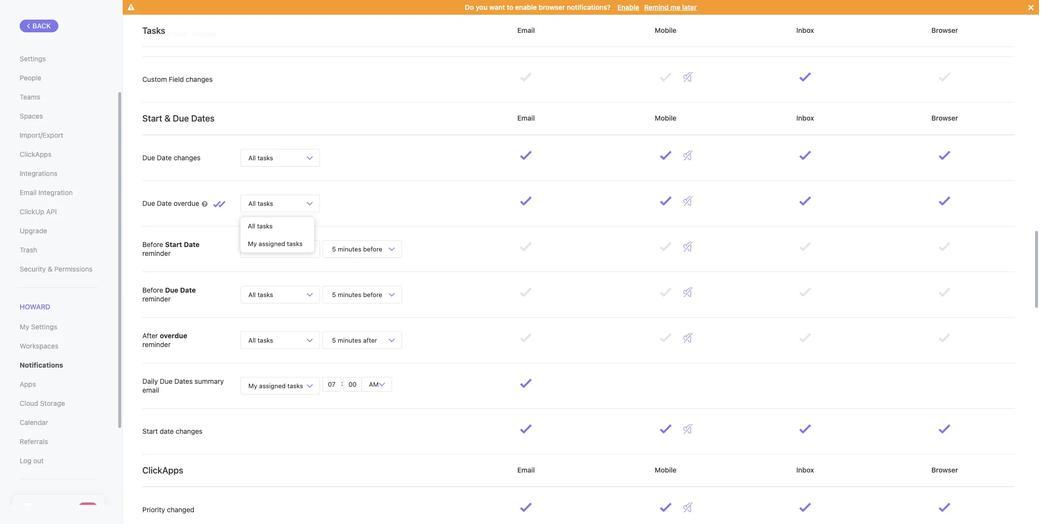 Task type: locate. For each thing, give the bounding box(es) containing it.
4 off image from the top
[[684, 242, 693, 252]]

1 horizontal spatial &
[[165, 113, 171, 124]]

2 vertical spatial 5
[[332, 337, 336, 344]]

item
[[174, 29, 187, 38]]

reminder down after
[[142, 341, 171, 349]]

reminder up before due date reminder
[[142, 249, 171, 258]]

0 vertical spatial 5 minutes before
[[330, 245, 384, 253]]

reminder inside before due date reminder
[[142, 295, 171, 303]]

2 browser from the top
[[930, 114, 960, 122]]

1 off image from the top
[[684, 27, 693, 36]]

1 minutes from the top
[[338, 245, 362, 253]]

2 before from the top
[[142, 286, 163, 295]]

mobile for start & due dates
[[653, 114, 679, 122]]

mobile for clickapps
[[653, 466, 679, 475]]

start
[[142, 113, 162, 124], [165, 241, 182, 249], [142, 428, 158, 436]]

0 vertical spatial assigned
[[259, 240, 285, 248]]

assigned
[[259, 240, 285, 248], [259, 382, 286, 390]]

later
[[683, 3, 697, 11]]

2 mobile from the top
[[653, 114, 679, 122]]

dates down custom field changes
[[191, 113, 215, 124]]

3 mobile from the top
[[653, 466, 679, 475]]

start inside the before start date reminder
[[165, 241, 182, 249]]

2 5 from the top
[[332, 291, 336, 299]]

my assigned tasks
[[248, 240, 303, 248], [248, 382, 303, 390]]

settings link
[[20, 51, 98, 67]]

2 reminder from the top
[[142, 295, 171, 303]]

people
[[20, 74, 41, 82]]

settings up people
[[20, 55, 46, 63]]

reminder up after
[[142, 295, 171, 303]]

date down due date overdue
[[184, 241, 200, 249]]

1 vertical spatial minutes
[[338, 291, 362, 299]]

1 vertical spatial dates
[[174, 378, 193, 386]]

start left date
[[142, 428, 158, 436]]

overdue down due date changes
[[174, 199, 199, 208]]

0 vertical spatial changes
[[186, 75, 213, 83]]

my settings link
[[20, 319, 98, 336]]

0 vertical spatial overdue
[[174, 199, 199, 208]]

spaces
[[20, 112, 43, 120]]

1 mobile from the top
[[653, 26, 679, 34]]

1 off image from the top
[[684, 72, 693, 82]]

None text field
[[323, 378, 341, 392], [343, 378, 362, 392], [323, 378, 341, 392], [343, 378, 362, 392]]

1 before from the top
[[363, 245, 383, 253]]

date down the before start date reminder
[[180, 286, 196, 295]]

start down due date overdue
[[165, 241, 182, 249]]

0 vertical spatial before
[[363, 245, 383, 253]]

reminder inside the before start date reminder
[[142, 249, 171, 258]]

1 vertical spatial &
[[48, 265, 52, 274]]

security & permissions link
[[20, 261, 98, 278]]

1 vertical spatial 5 minutes before
[[330, 291, 384, 299]]

1 vertical spatial changes
[[174, 154, 201, 162]]

1 vertical spatial start
[[165, 241, 182, 249]]

daily
[[142, 378, 158, 386]]

teams link
[[20, 89, 98, 106]]

dates
[[191, 113, 215, 124], [174, 378, 193, 386]]

2 vertical spatial my
[[248, 382, 257, 390]]

before for start date
[[363, 245, 383, 253]]

tasks
[[258, 154, 273, 162], [258, 200, 273, 207], [257, 222, 273, 230], [287, 240, 303, 248], [258, 245, 273, 253], [258, 291, 273, 299], [258, 337, 273, 344], [288, 382, 303, 390]]

1 inbox from the top
[[795, 26, 816, 34]]

2 inbox from the top
[[795, 114, 816, 122]]

1 vertical spatial mobile
[[653, 114, 679, 122]]

0 vertical spatial mobile
[[653, 26, 679, 34]]

inbox for start & due dates
[[795, 114, 816, 122]]

all tasks
[[248, 154, 273, 162], [248, 200, 273, 207], [248, 222, 273, 230], [248, 245, 273, 253], [248, 291, 273, 299], [248, 337, 273, 344]]

off image
[[684, 27, 693, 36], [684, 333, 693, 343], [684, 425, 693, 435]]

enable
[[618, 3, 640, 11]]

reminder inside after overdue reminder
[[142, 341, 171, 349]]

before
[[363, 245, 383, 253], [363, 291, 383, 299]]

1 horizontal spatial clickapps
[[142, 466, 183, 476]]

0 vertical spatial reminder
[[142, 249, 171, 258]]

clickup api
[[20, 208, 57, 216]]

3 browser from the top
[[930, 466, 960, 475]]

3 minutes from the top
[[338, 337, 362, 344]]

upgrade
[[20, 227, 47, 235]]

due date changes
[[142, 154, 201, 162]]

2 vertical spatial mobile
[[653, 466, 679, 475]]

do
[[465, 3, 474, 11]]

0 vertical spatial off image
[[684, 27, 693, 36]]

before down the before start date reminder
[[142, 286, 163, 295]]

2 minutes from the top
[[338, 291, 362, 299]]

1 vertical spatial 5
[[332, 291, 336, 299]]

0 horizontal spatial clickapps
[[20, 150, 52, 159]]

1 vertical spatial before
[[142, 286, 163, 295]]

1 5 from the top
[[332, 245, 336, 253]]

changes right field
[[186, 75, 213, 83]]

1 vertical spatial browser
[[930, 114, 960, 122]]

start down custom
[[142, 113, 162, 124]]

storage
[[40, 400, 65, 408]]

1 browser from the top
[[930, 26, 960, 34]]

0 vertical spatial start
[[142, 113, 162, 124]]

email for clickapps
[[516, 466, 537, 475]]

changes down 'start & due dates'
[[174, 154, 201, 162]]

trash link
[[20, 242, 98, 259]]

0 vertical spatial before
[[142, 241, 163, 249]]

1 before from the top
[[142, 241, 163, 249]]

reminder
[[142, 249, 171, 258], [142, 295, 171, 303], [142, 341, 171, 349]]

minutes for due date
[[338, 291, 362, 299]]

2 vertical spatial browser
[[930, 466, 960, 475]]

overdue inside after overdue reminder
[[160, 332, 187, 340]]

0 vertical spatial inbox
[[795, 26, 816, 34]]

before
[[142, 241, 163, 249], [142, 286, 163, 295]]

my
[[248, 240, 257, 248], [20, 323, 29, 332], [248, 382, 257, 390]]

3 inbox from the top
[[795, 466, 816, 475]]

1 vertical spatial off image
[[684, 333, 693, 343]]

dates inside daily due dates summary email
[[174, 378, 193, 386]]

3 5 from the top
[[332, 337, 336, 344]]

1 vertical spatial reminder
[[142, 295, 171, 303]]

1 vertical spatial my
[[20, 323, 29, 332]]

:
[[341, 380, 343, 388]]

all
[[248, 154, 256, 162], [248, 200, 256, 207], [248, 222, 255, 230], [248, 245, 256, 253], [248, 291, 256, 299], [248, 337, 256, 344]]

mobile
[[653, 26, 679, 34], [653, 114, 679, 122], [653, 466, 679, 475]]

settings up "workspaces"
[[31, 323, 57, 332]]

clickapps up integrations on the left top
[[20, 150, 52, 159]]

off image for checklist item resolved
[[684, 27, 693, 36]]

1 vertical spatial settings
[[31, 323, 57, 332]]

1 vertical spatial overdue
[[160, 332, 187, 340]]

1 vertical spatial clickapps
[[142, 466, 183, 476]]

daily due dates summary email
[[142, 378, 224, 395]]

1 vertical spatial inbox
[[795, 114, 816, 122]]

field
[[169, 75, 184, 83]]

before inside before due date reminder
[[142, 286, 163, 295]]

3 off image from the top
[[684, 425, 693, 435]]

import/export
[[20, 131, 63, 139]]

changes right date
[[176, 428, 203, 436]]

before down due date overdue
[[142, 241, 163, 249]]

want
[[490, 3, 505, 11]]

&
[[165, 113, 171, 124], [48, 265, 52, 274]]

apps
[[20, 381, 36, 389]]

3 reminder from the top
[[142, 341, 171, 349]]

0 vertical spatial minutes
[[338, 245, 362, 253]]

2 before from the top
[[363, 291, 383, 299]]

1 vertical spatial before
[[363, 291, 383, 299]]

before for before due date reminder
[[142, 286, 163, 295]]

2 off image from the top
[[684, 333, 693, 343]]

1 5 minutes before from the top
[[330, 245, 384, 253]]

2 vertical spatial minutes
[[338, 337, 362, 344]]

to
[[507, 3, 514, 11]]

browser for start & due dates
[[930, 114, 960, 122]]

clickup
[[20, 208, 44, 216]]

5 minutes before
[[330, 245, 384, 253], [330, 291, 384, 299]]

due date overdue
[[142, 199, 201, 208]]

email
[[516, 26, 537, 34], [516, 114, 537, 122], [20, 189, 37, 197], [516, 466, 537, 475]]

import/export link
[[20, 127, 98, 144]]

changes for custom field changes
[[186, 75, 213, 83]]

after
[[363, 337, 377, 344]]

2 vertical spatial start
[[142, 428, 158, 436]]

due
[[173, 113, 189, 124], [142, 154, 155, 162], [142, 199, 155, 208], [165, 286, 178, 295], [160, 378, 173, 386]]

2 vertical spatial changes
[[176, 428, 203, 436]]

workspaces link
[[20, 338, 98, 355]]

dates left summary
[[174, 378, 193, 386]]

5
[[332, 245, 336, 253], [332, 291, 336, 299], [332, 337, 336, 344]]

people link
[[20, 70, 98, 86]]

1 reminder from the top
[[142, 249, 171, 258]]

due inside before due date reminder
[[165, 286, 178, 295]]

2 vertical spatial reminder
[[142, 341, 171, 349]]

minutes for start date
[[338, 245, 362, 253]]

2 vertical spatial off image
[[684, 425, 693, 435]]

before due date reminder
[[142, 286, 196, 303]]

inbox for clickapps
[[795, 466, 816, 475]]

0 vertical spatial 5
[[332, 245, 336, 253]]

& right the security
[[48, 265, 52, 274]]

mobile for tasks
[[653, 26, 679, 34]]

0 vertical spatial my
[[248, 240, 257, 248]]

overdue right after
[[160, 332, 187, 340]]

apps link
[[20, 377, 98, 393]]

before inside the before start date reminder
[[142, 241, 163, 249]]

0 horizontal spatial &
[[48, 265, 52, 274]]

2 vertical spatial inbox
[[795, 466, 816, 475]]

5 for overdue
[[332, 337, 336, 344]]

clickapps down date
[[142, 466, 183, 476]]

settings
[[20, 55, 46, 63], [31, 323, 57, 332]]

off image
[[684, 72, 693, 82], [684, 151, 693, 161], [684, 196, 693, 206], [684, 242, 693, 252], [684, 288, 693, 298], [684, 503, 693, 513]]

2 5 minutes before from the top
[[330, 291, 384, 299]]

clickup api link
[[20, 204, 98, 220]]

minutes
[[338, 245, 362, 253], [338, 291, 362, 299], [338, 337, 362, 344]]

checklist item resolved
[[142, 29, 216, 38]]

0 vertical spatial clickapps
[[20, 150, 52, 159]]

log
[[20, 457, 31, 466]]

0 vertical spatial &
[[165, 113, 171, 124]]

howard
[[20, 303, 50, 311]]

you
[[476, 3, 488, 11]]

0 vertical spatial browser
[[930, 26, 960, 34]]

& up due date changes
[[165, 113, 171, 124]]

email for tasks
[[516, 26, 537, 34]]



Task type: vqa. For each thing, say whether or not it's contained in the screenshot.


Task type: describe. For each thing, give the bounding box(es) containing it.
email integration link
[[20, 185, 98, 201]]

calendar
[[20, 419, 48, 427]]

custom
[[142, 75, 167, 83]]

out
[[33, 457, 44, 466]]

date inside before due date reminder
[[180, 286, 196, 295]]

back
[[32, 22, 51, 30]]

date
[[160, 428, 174, 436]]

cloud storage link
[[20, 396, 98, 413]]

0 vertical spatial dates
[[191, 113, 215, 124]]

5 minutes before for due date
[[330, 291, 384, 299]]

& for start
[[165, 113, 171, 124]]

5 minutes before for start date
[[330, 245, 384, 253]]

priority
[[142, 506, 165, 515]]

referrals
[[20, 438, 48, 446]]

notifications
[[20, 362, 63, 370]]

changes for due date changes
[[174, 154, 201, 162]]

integrations link
[[20, 165, 98, 182]]

browser for tasks
[[930, 26, 960, 34]]

permissions
[[54, 265, 93, 274]]

after overdue reminder
[[142, 332, 187, 349]]

changes for start date changes
[[176, 428, 203, 436]]

am
[[367, 381, 381, 389]]

log out link
[[20, 453, 98, 470]]

0 vertical spatial my assigned tasks
[[248, 240, 303, 248]]

5 off image from the top
[[684, 288, 693, 298]]

security & permissions
[[20, 265, 93, 274]]

5 for start date
[[332, 245, 336, 253]]

5 for due date
[[332, 291, 336, 299]]

custom field changes
[[142, 75, 213, 83]]

security
[[20, 265, 46, 274]]

off image for start date changes
[[684, 425, 693, 435]]

notifications link
[[20, 358, 98, 374]]

checklist
[[142, 29, 172, 38]]

remind
[[645, 3, 669, 11]]

1 vertical spatial assigned
[[259, 382, 286, 390]]

1 vertical spatial my assigned tasks
[[248, 382, 303, 390]]

teams
[[20, 93, 40, 101]]

email for start & due dates
[[516, 114, 537, 122]]

reminder for due date
[[142, 295, 171, 303]]

calendar link
[[20, 415, 98, 432]]

date inside the before start date reminder
[[184, 241, 200, 249]]

integrations
[[20, 169, 57, 178]]

before start date reminder
[[142, 241, 200, 258]]

cloud storage
[[20, 400, 65, 408]]

me
[[671, 3, 681, 11]]

inbox for tasks
[[795, 26, 816, 34]]

start & due dates
[[142, 113, 215, 124]]

changed
[[167, 506, 194, 515]]

6 off image from the top
[[684, 503, 693, 513]]

log out
[[20, 457, 44, 466]]

email
[[142, 386, 159, 395]]

upgrade link
[[20, 223, 98, 240]]

start date changes
[[142, 428, 203, 436]]

tasks
[[142, 25, 165, 36]]

do you want to enable browser notifications? enable remind me later
[[465, 3, 697, 11]]

enable
[[515, 3, 537, 11]]

after
[[142, 332, 158, 340]]

resolved
[[189, 29, 216, 38]]

5 minutes after
[[330, 337, 379, 344]]

before for before start date reminder
[[142, 241, 163, 249]]

0 vertical spatial settings
[[20, 55, 46, 63]]

notifications?
[[567, 3, 611, 11]]

referrals link
[[20, 434, 98, 451]]

3 off image from the top
[[684, 196, 693, 206]]

my inside my settings link
[[20, 323, 29, 332]]

minutes for overdue
[[338, 337, 362, 344]]

priority changed
[[142, 506, 194, 515]]

start for date
[[142, 428, 158, 436]]

workspaces
[[20, 342, 58, 351]]

trash
[[20, 246, 37, 254]]

2 off image from the top
[[684, 151, 693, 161]]

date down 'start & due dates'
[[157, 154, 172, 162]]

back link
[[20, 20, 58, 32]]

integration
[[38, 189, 73, 197]]

browser
[[539, 3, 565, 11]]

cloud
[[20, 400, 38, 408]]

clickapps link
[[20, 146, 98, 163]]

before for due date
[[363, 291, 383, 299]]

date up the before start date reminder
[[157, 199, 172, 208]]

my settings
[[20, 323, 57, 332]]

& for security
[[48, 265, 52, 274]]

due inside daily due dates summary email
[[160, 378, 173, 386]]

api
[[46, 208, 57, 216]]

spaces link
[[20, 108, 98, 125]]

start for &
[[142, 113, 162, 124]]

browser for clickapps
[[930, 466, 960, 475]]

reminder for start date
[[142, 249, 171, 258]]

email integration
[[20, 189, 73, 197]]

summary
[[195, 378, 224, 386]]



